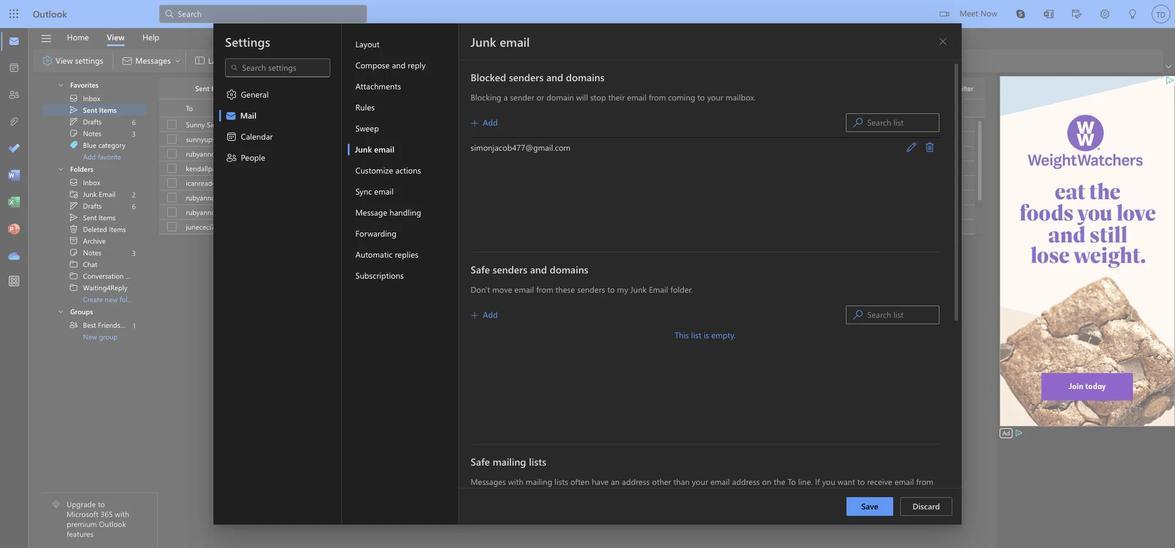 Task type: vqa. For each thing, say whether or not it's contained in the screenshot.


Task type: locate. For each thing, give the bounding box(es) containing it.
sent up deleted at top left
[[83, 213, 97, 222]]

1:08
[[826, 135, 837, 144]]

ad
[[1003, 429, 1010, 437]]

0 vertical spatial 
[[42, 55, 53, 67]]

outlook
[[33, 8, 67, 20], [651, 432, 681, 443], [99, 519, 126, 529]]

no down learn at the left top of the page
[[407, 193, 416, 202]]

 inside  inbox  sent items
[[69, 105, 78, 115]]

message list no items selected list box
[[159, 116, 1027, 278]]

safe for safe mailing lists
[[471, 456, 490, 468]]

 button for folders
[[47, 162, 69, 175]]

0 vertical spatial  drafts
[[69, 117, 102, 126]]

1:08 pm
[[826, 135, 849, 144]]

to up sunny in the top left of the page
[[186, 104, 193, 113]]

from up discard
[[916, 477, 934, 488]]

 left 'favorites'
[[57, 81, 64, 88]]

1 vertical spatial 
[[69, 248, 78, 257]]

16 tree item from the top
[[42, 319, 147, 331]]

2 tree from the top
[[42, 177, 148, 305]]

add down blocking
[[483, 117, 498, 128]]

3 select a message image from the top
[[167, 193, 177, 202]]

0 horizontal spatial list
[[604, 488, 614, 499]]

you have to see this email...
[[419, 134, 503, 144]]

lists left often
[[555, 477, 568, 488]]

is
[[484, 208, 488, 217], [704, 330, 709, 341]]

re: no
[[391, 149, 411, 158]]

0 vertical spatial sent
[[195, 84, 209, 93]]

qr
[[480, 432, 491, 443]]

inbox inside  inbox  sent items
[[83, 94, 100, 103]]

 inside settings tab list
[[226, 152, 237, 164]]

2  drafts from the top
[[69, 201, 102, 211]]

your inside messages with mailing lists often have an address other than your email address on the to line. if you want to receive email from a mailing list, add the address of the list you trust to the box below.
[[692, 477, 708, 488]]

1 horizontal spatial microsoft
[[476, 178, 505, 188]]

 inside ' folders'
[[57, 165, 64, 173]]

2 select a message image from the top
[[167, 134, 177, 144]]

2 horizontal spatial from
[[916, 477, 934, 488]]

 inside message list section
[[839, 106, 846, 113]]

 up 
[[69, 129, 78, 138]]

create
[[83, 295, 103, 304]]

message handling
[[356, 207, 421, 218]]

4 select a message checkbox from the top
[[160, 219, 186, 235]]

tab list
[[58, 28, 168, 46]]

0 vertical spatial of
[[452, 178, 458, 188]]

select a message checkbox for junececi7@gmail.com
[[160, 219, 186, 235]]

me right the let
[[922, 164, 932, 173]]

junk down  inbox
[[83, 189, 97, 199]]

 up create new folder tree item
[[69, 283, 78, 292]]

1 vertical spatial 
[[471, 312, 478, 319]]

tree item up  blue category
[[42, 127, 147, 139]]

 button inside groups tree item
[[47, 305, 69, 318]]

 inside blocked senders and domains element
[[854, 118, 863, 127]]

1 vertical spatial 
[[69, 178, 78, 187]]

add down don't
[[483, 309, 498, 320]]

0 horizontal spatial from
[[536, 284, 553, 295]]

email inside junk email button
[[374, 144, 394, 155]]

best
[[83, 320, 96, 330]]

means
[[418, 193, 439, 202]]

the right often
[[590, 488, 601, 499]]

1 select a message image from the top
[[167, 149, 177, 158]]

Select a message checkbox
[[160, 116, 186, 133], [160, 131, 186, 147], [160, 175, 186, 191], [160, 219, 186, 235]]

and left the ride at the top right
[[754, 164, 766, 173]]

1 vertical spatial outlook
[[651, 432, 681, 443]]

want left the meet.
[[984, 164, 999, 173]]

outlook banner
[[0, 0, 1175, 28]]

0 horizontal spatial lists
[[529, 456, 546, 468]]

1 vertical spatial select a message image
[[167, 134, 177, 144]]

 for 
[[69, 201, 78, 211]]

select a message checkbox for re:
[[160, 146, 186, 162]]

tree item up the waiting4reply in the left bottom of the page
[[42, 270, 148, 282]]


[[69, 117, 78, 126], [69, 201, 78, 211]]

list right 'this'
[[691, 330, 702, 341]]

address right "add"
[[550, 488, 578, 499]]

select a message image inside checkbox
[[167, 164, 177, 173]]

sweep button
[[348, 118, 458, 139]]

2 vertical spatial outlook
[[99, 519, 126, 529]]

it. up this
[[474, 120, 479, 129]]

is inside message list no items selected list box
[[484, 208, 488, 217]]

category
[[98, 140, 125, 150]]

the up means
[[421, 178, 431, 188]]

2 select a message checkbox from the top
[[160, 160, 186, 177]]

create new folder tree item
[[42, 294, 147, 305]]

4 select a message checkbox from the top
[[160, 204, 186, 220]]

select a message image left sunnyupside33@gmail.com
[[167, 134, 177, 144]]

 for  view settings
[[42, 55, 53, 67]]

email... up that
[[482, 134, 503, 144]]

0 vertical spatial  add
[[471, 117, 498, 128]]

 button for favorites
[[47, 78, 69, 91]]

select a message image left 'kendallparks02@gmail.com'
[[167, 164, 177, 173]]

senders for blocked
[[509, 71, 544, 84]]

0 vertical spatial 
[[471, 120, 478, 127]]

2 let's from the left
[[696, 164, 709, 173]]

0 vertical spatial search list field
[[868, 115, 939, 131]]

2  from the top
[[69, 248, 78, 257]]

0 horizontal spatial of
[[452, 178, 458, 188]]

0 vertical spatial list
[[691, 330, 702, 341]]

 inside safe senders and domains element
[[854, 311, 863, 320]]

message list section
[[159, 75, 1027, 278]]

see
[[457, 134, 467, 144]]

1 vertical spatial 
[[69, 201, 78, 211]]

0 vertical spatial from
[[649, 92, 666, 103]]

safe up messages
[[471, 456, 490, 468]]

tree item
[[42, 92, 147, 104], [42, 104, 147, 116], [42, 116, 147, 127], [42, 127, 147, 139], [42, 139, 147, 151], [42, 177, 147, 188], [42, 188, 147, 200], [42, 200, 147, 212], [42, 212, 147, 223], [42, 223, 147, 235], [42, 235, 147, 247], [42, 247, 147, 258], [42, 258, 147, 270], [42, 270, 148, 282], [42, 282, 147, 294], [42, 319, 147, 331]]

 drafts for sent items
[[69, 201, 102, 211]]

your left "mailbox."
[[707, 92, 724, 103]]

document
[[0, 0, 1175, 549]]

1  from the top
[[69, 105, 78, 115]]

me right the tell
[[442, 120, 452, 129]]

sunny
[[186, 120, 205, 129]]

outlook up the 
[[33, 8, 67, 20]]

list right often
[[604, 488, 614, 499]]

email inside sync email button
[[374, 186, 394, 197]]

0 horizontal spatial let's
[[415, 164, 429, 173]]

0 vertical spatial 
[[226, 152, 237, 164]]

mail image
[[8, 36, 20, 47]]

outlook left mobile
[[651, 432, 681, 443]]

0 vertical spatial it.
[[474, 120, 479, 129]]

junk email tab panel
[[459, 23, 962, 549]]

2 inbox from the top
[[83, 178, 100, 187]]

chat inside  chat  conversation history  waiting4reply
[[83, 260, 97, 269]]

1 vertical spatial notes
[[83, 248, 101, 257]]

select a message image for sunny side
[[167, 120, 177, 129]]


[[368, 149, 378, 158]]

tree item up deleted at top left
[[42, 212, 147, 223]]

select a message image
[[167, 149, 177, 158], [167, 178, 177, 188], [167, 193, 177, 202], [167, 208, 177, 217], [167, 222, 177, 232]]

2  from the top
[[69, 178, 78, 187]]

0 vertical spatial 
[[69, 129, 78, 138]]

will
[[576, 92, 588, 103]]

powerpoint image
[[8, 224, 20, 236]]

about for sorry
[[456, 149, 474, 158]]

7 tree item from the top
[[42, 188, 147, 200]]


[[69, 94, 78, 103], [69, 178, 78, 187]]

your inside blocked senders and domains element
[[707, 92, 724, 103]]

1 vertical spatial pm
[[839, 135, 849, 144]]

safe senders and domains
[[471, 263, 588, 276]]

1 vertical spatial lists
[[555, 477, 568, 488]]

you
[[878, 164, 889, 173], [971, 164, 983, 173], [822, 477, 836, 488], [616, 488, 629, 499]]

1  add from the top
[[471, 117, 498, 128]]

address left "on"
[[732, 477, 760, 488]]

select a message image for no
[[167, 193, 177, 202]]

2 safe from the top
[[471, 456, 490, 468]]

1 select a message checkbox from the top
[[160, 116, 186, 133]]

this
[[469, 134, 480, 144]]

1 inbox from the top
[[83, 94, 100, 103]]

know
[[934, 164, 951, 173]]

junk inside tree
[[83, 189, 97, 199]]

email left folder.
[[649, 284, 668, 295]]

3 tree item from the top
[[42, 116, 147, 127]]

2 drafts from the top
[[83, 201, 102, 211]]

add for safe
[[483, 309, 498, 320]]

 down 
[[69, 248, 78, 257]]

 add inside safe senders and domains element
[[471, 309, 498, 320]]

 button inside folders tree item
[[47, 162, 69, 175]]

tree item up archive
[[42, 223, 147, 235]]

1  from the top
[[471, 120, 478, 127]]

search list field inside safe senders and domains element
[[868, 307, 939, 323]]

 inside  groups  best friends chat 1
[[57, 308, 64, 315]]

 notes down archive
[[69, 248, 101, 257]]

safe senders and domains element
[[471, 284, 940, 429]]

select a message checkbox for icanread453@gmail.com
[[160, 175, 186, 191]]

scan
[[447, 432, 464, 443]]

 up this
[[471, 120, 478, 127]]

0 horizontal spatial email
[[99, 189, 115, 199]]

word image
[[8, 170, 20, 182]]

tree containing 
[[42, 177, 148, 305]]

to left the receive
[[858, 477, 865, 488]]


[[939, 37, 948, 46]]

1  from the top
[[69, 117, 78, 126]]

 add for safe
[[471, 309, 498, 320]]

 up 
[[69, 117, 78, 126]]

1 horizontal spatial it.
[[904, 164, 909, 173]]

 inside settings tab list
[[226, 89, 237, 101]]

of inside message list no items selected list box
[[452, 178, 458, 188]]

when
[[953, 164, 969, 173]]

address right an
[[622, 477, 650, 488]]

0 vertical spatial drafts
[[83, 117, 102, 126]]

0 horizontal spatial it.
[[474, 120, 479, 129]]

 down  favorites
[[69, 94, 78, 103]]

1 vertical spatial fw:
[[391, 178, 401, 188]]

0 vertical spatial tree
[[42, 74, 147, 163]]

customize actions button
[[348, 160, 458, 181]]

ruby
[[450, 193, 466, 202]]

0 horizontal spatial want
[[838, 477, 855, 488]]


[[907, 143, 916, 152]]

1 vertical spatial 
[[854, 311, 863, 320]]

rubyanndersson@gmail.com up 'junececi7@gmail.com'
[[186, 208, 274, 217]]

with inside messages with mailing lists often have an address other than your email address on the to line. if you want to receive email from a mailing list, add the address of the list you trust to the box below.
[[508, 477, 524, 488]]

1 6 from the top
[[132, 117, 136, 127]]

groups
[[70, 307, 93, 316]]

0 vertical spatial email...
[[482, 134, 503, 144]]

list inside safe senders and domains element
[[691, 330, 702, 341]]

add
[[483, 117, 498, 128], [83, 152, 96, 161], [483, 309, 498, 320]]

tree item down  inbox  sent items
[[42, 116, 147, 127]]

lists up "add"
[[529, 456, 546, 468]]

inbox for  inbox  sent items
[[83, 94, 100, 103]]

rubyanndersson@gmail.com down sunnyupside33@gmail.com
[[186, 149, 274, 158]]

fw: no
[[391, 134, 412, 144]]

email inside blocked senders and domains element
[[627, 92, 647, 103]]

tab list containing home
[[58, 28, 168, 46]]


[[57, 81, 64, 88], [839, 106, 846, 113], [57, 165, 64, 173], [57, 308, 64, 315]]

from inside safe senders and domains element
[[536, 284, 553, 295]]

the left "industry!"
[[561, 164, 571, 173]]

view inside  view settings
[[56, 55, 73, 66]]

2 search list field from the top
[[868, 307, 939, 323]]

code
[[494, 432, 511, 443]]

pm for sunny side
[[839, 120, 849, 129]]

0 horizontal spatial view
[[56, 55, 73, 66]]

domains for safe senders and domains
[[550, 263, 588, 276]]

2  from the top
[[69, 201, 78, 211]]

safe for safe senders and domains
[[471, 263, 490, 276]]

rubyanndersson@gmail.com down icanread453@gmail.com
[[186, 193, 274, 202]]

1 vertical spatial 6
[[132, 201, 136, 211]]

0 vertical spatial junk email
[[471, 33, 530, 50]]

2 vertical spatial add
[[483, 309, 498, 320]]

left-rail-appbar navigation
[[2, 28, 26, 270]]

2 vertical spatial senders
[[577, 284, 605, 295]]

 down  favorites
[[69, 105, 78, 115]]

1 vertical spatial senders
[[493, 263, 527, 276]]

meet now
[[960, 8, 998, 19]]

customize
[[356, 165, 393, 176]]

folder.
[[671, 284, 693, 295]]

1 rubyanndersson@gmail.com from the top
[[186, 149, 274, 158]]

rubyanndersson@gmail.com for 
[[186, 149, 274, 158]]

chat inside  groups  best friends chat 1
[[122, 320, 137, 330]]

dialog
[[0, 0, 1175, 549]]

0 vertical spatial rubyanndersson@gmail.com
[[186, 149, 274, 158]]

2 horizontal spatial address
[[732, 477, 760, 488]]

2  add from the top
[[471, 309, 498, 320]]

senders up move
[[493, 263, 527, 276]]

 left "best"
[[69, 320, 78, 330]]

email inside safe senders and domains element
[[515, 284, 534, 295]]

14 tree item from the top
[[42, 270, 148, 282]]

senders right these
[[577, 284, 605, 295]]

tree item down deleted at top left
[[42, 235, 147, 247]]

1 vertical spatial rubyanndersson@gmail.com
[[186, 193, 274, 202]]

1 notes from the top
[[83, 129, 101, 138]]

email... up need
[[490, 149, 512, 158]]

0 horizontal spatial chat
[[83, 260, 97, 269]]

a
[[504, 92, 508, 103], [447, 164, 451, 173], [471, 488, 475, 499]]

learn
[[403, 178, 419, 188]]

2 6 from the top
[[132, 201, 136, 211]]

 up 1:15 pm
[[839, 106, 846, 113]]

 drafts down  junk email
[[69, 201, 102, 211]]

1 horizontal spatial want
[[984, 164, 999, 173]]

1 vertical spatial 
[[226, 89, 237, 101]]

5 tree item from the top
[[42, 139, 147, 151]]

11 tree item from the top
[[42, 235, 147, 247]]

pm for sunnyupside33@gmail.com
[[839, 135, 849, 144]]

1 vertical spatial 
[[69, 213, 78, 222]]

1 horizontal spatial email
[[649, 284, 668, 295]]

your left phone
[[531, 432, 547, 443]]

1 fw: from the top
[[391, 134, 401, 144]]

2 tree item from the top
[[42, 104, 147, 116]]

jam
[[453, 164, 465, 173]]

calendar image
[[8, 63, 20, 74]]

list,
[[506, 488, 518, 499]]

 add inside blocked senders and domains element
[[471, 117, 498, 128]]

about up see
[[454, 120, 472, 129]]

think
[[861, 164, 876, 173]]

premium features image
[[52, 501, 60, 510]]

4 select a message image from the top
[[167, 208, 177, 217]]

items
[[211, 84, 229, 93], [99, 105, 117, 115], [99, 213, 116, 222], [109, 225, 126, 234]]

set your advertising preferences image
[[1015, 429, 1024, 438]]

0 vertical spatial 3
[[132, 129, 136, 138]]


[[226, 131, 237, 143]]

side
[[207, 120, 220, 129]]

1 vertical spatial it.
[[904, 164, 909, 173]]

 drafts
[[69, 117, 102, 126], [69, 201, 102, 211]]

fw: up re:
[[391, 134, 401, 144]]

1 vertical spatial inbox
[[83, 178, 100, 187]]

0 vertical spatial  notes
[[69, 129, 101, 138]]

have up 'perks'
[[431, 164, 445, 173]]

from left these
[[536, 284, 553, 295]]

3 select a message checkbox from the top
[[160, 175, 186, 191]]

1 drafts from the top
[[83, 117, 102, 126]]

4 tree item from the top
[[42, 127, 147, 139]]

application
[[0, 0, 1175, 549]]

1 vertical spatial from
[[536, 284, 553, 295]]

1 tree from the top
[[42, 74, 147, 163]]

2 select a message checkbox from the top
[[160, 131, 186, 147]]

and up domain in the left of the page
[[546, 71, 563, 84]]

3 select a message checkbox from the top
[[160, 189, 186, 206]]

 for 
[[69, 117, 78, 126]]

from left "coming"
[[649, 92, 666, 103]]

about down see
[[456, 149, 474, 158]]

10 tree item from the top
[[42, 223, 147, 235]]

 add down don't
[[471, 309, 498, 320]]

0 horizontal spatial to
[[186, 104, 193, 113]]

2 fw: from the top
[[391, 178, 401, 188]]

to left the meet.
[[1001, 164, 1008, 173]]

to inside messages with mailing lists often have an address other than your email address on the to line. if you want to receive email from a mailing list, add the address of the list you trust to the box below.
[[788, 477, 796, 488]]

outlook right premium
[[99, 519, 126, 529]]

1 vertical spatial safe
[[471, 456, 490, 468]]

message
[[356, 207, 387, 218]]

junk email up blocked
[[471, 33, 530, 50]]

history
[[126, 271, 148, 281]]

0 horizontal spatial me
[[442, 120, 452, 129]]

drafts down  inbox  sent items
[[83, 117, 102, 126]]

 button
[[934, 32, 953, 51]]

2 rubyanndersson@gmail.com from the top
[[186, 193, 274, 202]]

 inside safe senders and domains element
[[471, 312, 478, 319]]

tree
[[42, 74, 147, 163], [42, 177, 148, 305]]

2 vertical spatial 
[[69, 283, 78, 292]]

Select a message checkbox
[[160, 146, 186, 162], [160, 160, 186, 177], [160, 189, 186, 206], [160, 204, 186, 220]]

 inside blocked senders and domains element
[[471, 120, 478, 127]]

fw: down 'customize actions' on the left
[[391, 178, 401, 188]]

inundate.
[[665, 164, 694, 173]]

the right "add"
[[536, 488, 548, 499]]


[[234, 83, 246, 95]]

rubyanndersson@gmail.com
[[186, 149, 274, 158], [186, 193, 274, 202], [186, 208, 274, 217]]

1 vertical spatial sent
[[83, 105, 97, 115]]

no for no
[[391, 193, 400, 202]]

microsoft down "we"
[[476, 178, 505, 188]]

compose
[[356, 60, 390, 71]]


[[368, 193, 378, 202]]

to inside upgrade to microsoft 365 with premium outlook features
[[98, 500, 105, 510]]

1 vertical spatial view
[[56, 55, 73, 66]]

1 vertical spatial drafts
[[83, 201, 102, 211]]

your right than
[[692, 477, 708, 488]]

 blue category
[[69, 140, 125, 150]]

sync email button
[[348, 181, 458, 202]]

want
[[984, 164, 999, 173], [838, 477, 855, 488]]

2  from the top
[[471, 312, 478, 319]]

blocking
[[471, 92, 501, 103]]

select a message image
[[167, 120, 177, 129], [167, 134, 177, 144], [167, 164, 177, 173]]

to right upgrade
[[98, 500, 105, 510]]

senders
[[509, 71, 544, 84], [493, 263, 527, 276], [577, 284, 605, 295]]

1 safe from the top
[[471, 263, 490, 276]]

add inside blocked senders and domains element
[[483, 117, 498, 128]]

0 horizontal spatial a
[[447, 164, 451, 173]]

0 vertical spatial a
[[504, 92, 508, 103]]

Search list field
[[868, 115, 939, 131], [868, 307, 939, 323]]

0 vertical spatial pm
[[839, 120, 849, 129]]

1 vertical spatial search list field
[[868, 307, 939, 323]]

list inside messages with mailing lists often have an address other than your email address on the to line. if you want to receive email from a mailing list, add the address of the list you trust to the box below.
[[604, 488, 614, 499]]

1 vertical spatial list
[[604, 488, 614, 499]]

senders up sender
[[509, 71, 544, 84]]

add down blue
[[83, 152, 96, 161]]

to do image
[[8, 143, 20, 155]]

 inside  view settings
[[42, 55, 53, 67]]

2 vertical spatial select a message image
[[167, 164, 177, 173]]

 left folders
[[57, 165, 64, 173]]

 left conversation
[[69, 271, 78, 281]]

email inside safe senders and domains element
[[649, 284, 668, 295]]

0 vertical spatial domains
[[566, 71, 605, 84]]

 for  general
[[226, 89, 237, 101]]

of inside messages with mailing lists often have an address other than your email address on the to line. if you want to receive email from a mailing list, add the address of the list you trust to the box below.
[[580, 488, 587, 499]]

 button inside favorites tree item
[[47, 78, 69, 91]]

1 search list field from the top
[[868, 115, 939, 131]]

often
[[571, 477, 590, 488]]

new
[[105, 295, 118, 304]]

0 vertical spatial view
[[107, 31, 125, 42]]

we need to resuscitate the industry! innovate in order to inundate. let's leapfrog tech and ride the lily pad to the bank! i think you get it. let me know when you want to meet.
[[488, 164, 1027, 173]]

notes up blue
[[83, 129, 101, 138]]

is inside safe senders and domains element
[[704, 330, 709, 341]]

 for blocked senders and domains
[[854, 118, 863, 127]]

items down favorites tree item
[[99, 105, 117, 115]]

notes down archive
[[83, 248, 101, 257]]

 button
[[902, 138, 921, 157]]

email
[[99, 189, 115, 199], [649, 284, 668, 295]]

1 horizontal spatial let's
[[696, 164, 709, 173]]

3 select a message image from the top
[[167, 164, 177, 173]]

application containing settings
[[0, 0, 1175, 549]]

2  from the top
[[854, 311, 863, 320]]

2 pm from the top
[[839, 135, 849, 144]]

fw: for fw: learn the perks of your microsoft account
[[391, 178, 401, 188]]

12 tree item from the top
[[42, 247, 147, 258]]

1 vertical spatial 3
[[132, 248, 136, 258]]

1 vertical spatial email
[[649, 284, 668, 295]]

1 vertical spatial  notes
[[69, 248, 101, 257]]

0 vertical spatial select a message image
[[167, 120, 177, 129]]

2 vertical spatial with
[[115, 510, 129, 519]]

2 vertical spatial rubyanndersson@gmail.com
[[186, 208, 274, 217]]

0 vertical spatial microsoft
[[476, 178, 505, 188]]

it.
[[474, 120, 479, 129], [904, 164, 909, 173]]

0 vertical spatial outlook
[[33, 8, 67, 20]]

search list field inside blocked senders and domains element
[[868, 115, 939, 131]]

rules button
[[348, 97, 458, 118]]

of right 'perks'
[[452, 178, 458, 188]]

15 tree item from the top
[[42, 282, 147, 294]]

filter button
[[940, 81, 978, 95]]

1 select a message image from the top
[[167, 120, 177, 129]]

mailing
[[493, 456, 526, 468], [526, 477, 552, 488], [477, 488, 504, 499]]

1  from the top
[[69, 260, 78, 269]]

0 vertical spatial email
[[99, 189, 115, 199]]

1 select a message checkbox from the top
[[160, 146, 186, 162]]

mailing left list,
[[477, 488, 504, 499]]

1 vertical spatial about
[[456, 149, 474, 158]]

select a message image for re: no
[[167, 149, 177, 158]]

leapfrog
[[711, 164, 737, 173]]

 notes
[[69, 129, 101, 138], [69, 248, 101, 257]]

 down sunnyupside33@gmail.com
[[226, 152, 237, 164]]

0 vertical spatial inbox
[[83, 94, 100, 103]]

1 horizontal spatial chat
[[122, 320, 137, 330]]

9 tree item from the top
[[42, 212, 147, 223]]

1  drafts from the top
[[69, 117, 102, 126]]

1 horizontal spatial lists
[[555, 477, 568, 488]]

you
[[419, 134, 430, 144]]

1 vertical spatial chat
[[122, 320, 137, 330]]

junk email inside button
[[355, 144, 394, 155]]

1 pm from the top
[[839, 120, 849, 129]]


[[40, 32, 52, 45]]

0 vertical spatial is
[[484, 208, 488, 217]]

mailbox.
[[726, 92, 756, 103]]

 button
[[47, 78, 69, 91], [822, 99, 948, 117], [47, 162, 69, 175], [47, 305, 69, 318]]

settings tab list
[[213, 23, 342, 525]]

1 horizontal spatial view
[[107, 31, 125, 42]]

senders for safe
[[493, 263, 527, 276]]

have left an
[[592, 477, 609, 488]]

dialog containing settings
[[0, 0, 1175, 549]]

my
[[617, 284, 628, 295]]

2  from the top
[[69, 213, 78, 222]]

Search settings search field
[[239, 62, 318, 74]]

1 horizontal spatial junk email
[[471, 33, 530, 50]]

pm right 1:15
[[839, 120, 849, 129]]

more apps image
[[8, 276, 20, 288]]

from
[[649, 92, 666, 103], [536, 284, 553, 295], [916, 477, 934, 488]]

1 horizontal spatial outlook
[[99, 519, 126, 529]]

outlook inside banner
[[33, 8, 67, 20]]

 inside  favorites
[[57, 81, 64, 88]]

to right need
[[518, 164, 524, 173]]

with inside upgrade to microsoft 365 with premium outlook features
[[115, 510, 129, 519]]

safe up don't
[[471, 263, 490, 276]]

meet.
[[1010, 164, 1027, 173]]

with for phone
[[514, 432, 529, 443]]

1 vertical spatial want
[[838, 477, 855, 488]]

you left get
[[878, 164, 889, 173]]

 inside  inbox  sent items
[[69, 94, 78, 103]]

drafts for notes
[[83, 117, 102, 126]]

0 vertical spatial add
[[483, 117, 498, 128]]

junk email heading
[[471, 33, 530, 50]]

0 vertical spatial 
[[69, 105, 78, 115]]

bank!
[[838, 164, 855, 173]]

3 rubyanndersson@gmail.com from the top
[[186, 208, 274, 217]]

 down 
[[69, 260, 78, 269]]

of left an
[[580, 488, 587, 499]]

select a message checkbox for sunny side
[[160, 116, 186, 133]]

automatic replies button
[[348, 244, 458, 265]]

1 vertical spatial microsoft
[[67, 510, 98, 519]]

to left line.
[[788, 477, 796, 488]]

 for safe senders and domains
[[854, 311, 863, 320]]

notes
[[83, 129, 101, 138], [83, 248, 101, 257]]

onedrive image
[[8, 251, 20, 263]]

get
[[891, 164, 902, 173]]

sent
[[195, 84, 209, 93], [83, 105, 97, 115], [83, 213, 97, 222]]

to inside 'button'
[[186, 104, 193, 113]]

0 vertical spatial 
[[69, 94, 78, 103]]

1  from the top
[[854, 118, 863, 127]]

1  from the top
[[69, 94, 78, 103]]

home
[[67, 31, 89, 42]]

add inside safe senders and domains element
[[483, 309, 498, 320]]



Task type: describe. For each thing, give the bounding box(es) containing it.
 drafts for notes
[[69, 117, 102, 126]]

i
[[857, 164, 859, 173]]


[[926, 143, 935, 152]]

automatic replies
[[356, 249, 419, 260]]

blocked senders and domains element
[[471, 92, 940, 237]]

view button
[[98, 28, 133, 46]]

want inside messages with mailing lists often have an address other than your email address on the to line. if you want to receive email from a mailing list, add the address of the list you trust to the box below.
[[838, 477, 855, 488]]

add favorite
[[83, 152, 121, 161]]

2
[[132, 190, 136, 199]]

new group
[[83, 332, 118, 341]]

art
[[431, 208, 439, 217]]

1 vertical spatial me
[[922, 164, 932, 173]]

fw: learn the perks of your microsoft account
[[391, 178, 532, 188]]

people image
[[8, 89, 20, 101]]

3  from the top
[[69, 283, 78, 292]]

rubyanndersson@gmail.com for 
[[186, 193, 274, 202]]

my personal art
[[391, 208, 439, 217]]

pad
[[804, 164, 816, 173]]

fw: for fw: no
[[391, 134, 401, 144]]

0 vertical spatial lists
[[529, 456, 546, 468]]

the left lily
[[782, 164, 792, 173]]

excel image
[[8, 197, 20, 209]]

add for blocked
[[483, 117, 498, 128]]

people
[[241, 152, 265, 163]]

2 select a message image from the top
[[167, 178, 177, 188]]

upgrade
[[67, 500, 96, 510]]

1 vertical spatial email...
[[490, 149, 512, 158]]

search list field for blocked senders and domains
[[868, 115, 939, 131]]

6 tree item from the top
[[42, 177, 147, 188]]

coming
[[668, 92, 695, 103]]

industry!
[[573, 164, 600, 173]]

no for no preview is available.
[[446, 208, 456, 217]]

1 3 from the top
[[132, 129, 136, 138]]

your inside message list no items selected list box
[[460, 178, 474, 188]]

to right order
[[657, 164, 663, 173]]

files image
[[8, 116, 20, 128]]

attachments button
[[348, 76, 458, 97]]

2  notes from the top
[[69, 248, 101, 257]]

from inside blocked senders and domains element
[[649, 92, 666, 103]]

 junk email
[[69, 189, 115, 199]]

 heading
[[186, 80, 249, 98]]

items inside sent items 
[[211, 84, 229, 93]]

blue
[[83, 140, 96, 150]]

select a message image for sunnyupside33@gmail.com
[[167, 134, 177, 144]]

2 3 from the top
[[132, 248, 136, 258]]

layout
[[356, 39, 380, 50]]

2  from the top
[[69, 271, 78, 281]]

let
[[911, 164, 920, 173]]

junk email inside tab panel
[[471, 33, 530, 50]]

 chat  conversation history  waiting4reply
[[69, 260, 148, 292]]

 for  inbox
[[69, 178, 78, 187]]

 button for groups
[[47, 305, 69, 318]]

junk inside safe senders and domains element
[[631, 284, 647, 295]]

lists inside messages with mailing lists often have an address other than your email address on the to line. if you want to receive email from a mailing list, add the address of the list you trust to the box below.
[[555, 477, 568, 488]]

add
[[520, 488, 534, 499]]

blocked
[[471, 71, 506, 84]]

messages with mailing lists often have an address other than your email address on the to line. if you want to receive email from a mailing list, add the address of the list you trust to the box below.
[[471, 477, 934, 499]]

view inside button
[[107, 31, 125, 42]]

2 notes from the top
[[83, 248, 101, 257]]

is for list
[[704, 330, 709, 341]]

a inside blocked senders and domains element
[[504, 92, 508, 103]]

customize actions
[[356, 165, 421, 176]]

 for groups
[[57, 308, 64, 315]]

the left 'box'
[[660, 488, 672, 499]]

and inside button
[[392, 60, 406, 71]]

0 vertical spatial have
[[432, 134, 447, 144]]

select a message image for kendallparks02@gmail.com
[[167, 164, 177, 173]]

sent inside sent items 
[[195, 84, 209, 93]]

you right when
[[971, 164, 983, 173]]

available.
[[490, 208, 518, 217]]

tree item containing 
[[42, 319, 147, 331]]

kendallparks02@gmail.com
[[186, 164, 271, 173]]

2 horizontal spatial outlook
[[651, 432, 681, 443]]

tree item containing 
[[42, 223, 147, 235]]

0 horizontal spatial address
[[550, 488, 578, 499]]

want inside message list no items selected list box
[[984, 164, 999, 173]]

lily
[[793, 164, 802, 173]]

0 vertical spatial me
[[442, 120, 452, 129]]

no up "re: no"
[[403, 134, 412, 144]]

settings
[[225, 33, 270, 50]]

mail
[[240, 110, 256, 121]]

junk inside junk email button
[[355, 144, 372, 155]]

 for blocked
[[471, 120, 478, 127]]

message handling button
[[348, 202, 458, 223]]

1 let's from the left
[[415, 164, 429, 173]]

empty.
[[712, 330, 736, 341]]

tree item containing 
[[42, 235, 147, 247]]

we
[[488, 164, 498, 173]]

meet
[[960, 8, 979, 19]]

the right "on"
[[774, 477, 786, 488]]

to left see
[[449, 134, 455, 144]]

innovate
[[602, 164, 628, 173]]

kendall
[[391, 164, 413, 173]]

add favorite tree item
[[42, 151, 147, 163]]

archive
[[83, 236, 106, 246]]

 inbox  sent items
[[69, 94, 117, 115]]

to inside safe senders and domains element
[[608, 284, 615, 295]]


[[69, 225, 78, 234]]

5 select a message image from the top
[[167, 222, 177, 232]]

features
[[67, 529, 94, 539]]

this list is empty.
[[675, 330, 736, 341]]

settings heading
[[225, 33, 270, 50]]

select a message checkbox for my
[[160, 204, 186, 220]]

calendar
[[241, 131, 273, 142]]

6 for deleted items
[[132, 201, 136, 211]]

to right trust on the right bottom of page
[[650, 488, 658, 499]]

about for me
[[454, 120, 472, 129]]

camera
[[575, 432, 601, 443]]

1 tree item from the top
[[42, 92, 147, 104]]

blocking a sender or domain will stop their email from coming to your mailbox.
[[471, 92, 756, 103]]

phone
[[550, 432, 573, 443]]

favorites
[[70, 80, 99, 89]]

mailing down code
[[493, 456, 526, 468]]


[[69, 140, 78, 150]]


[[225, 110, 237, 122]]

deleted
[[83, 225, 107, 234]]

layout button
[[348, 34, 458, 55]]

tree item containing 
[[42, 188, 147, 200]]

personal
[[402, 208, 429, 217]]

a inside message list no items selected list box
[[447, 164, 451, 173]]

1 vertical spatial have
[[431, 164, 445, 173]]

search list field for safe senders and domains
[[868, 307, 939, 323]]

filter
[[958, 84, 974, 93]]

sent inside ' sent items  deleted items  archive'
[[83, 213, 97, 222]]

 for favorites
[[57, 81, 64, 88]]

with for outlook
[[115, 510, 129, 519]]

to right camera
[[603, 432, 611, 443]]

 for  inbox  sent items
[[69, 94, 78, 103]]

folders
[[70, 164, 93, 173]]


[[230, 64, 239, 72]]

the left bank!
[[826, 164, 836, 173]]

forwarding button
[[348, 223, 458, 244]]

handling
[[390, 207, 421, 218]]

1  from the top
[[69, 129, 78, 138]]

 button up the  'button'
[[822, 99, 948, 117]]

sunny side
[[186, 120, 220, 129]]

is for preview
[[484, 208, 488, 217]]

inbox for  inbox
[[83, 178, 100, 187]]

discard
[[913, 501, 940, 512]]

1  notes from the top
[[69, 129, 101, 138]]

document containing settings
[[0, 0, 1175, 549]]

tree containing favorites
[[42, 74, 147, 163]]

to right pad
[[818, 164, 824, 173]]

13 tree item from the top
[[42, 258, 147, 270]]

 add for blocked
[[471, 117, 498, 128]]

save button
[[847, 498, 893, 516]]

6 for blue category
[[132, 117, 136, 127]]

select a message image for my personal art
[[167, 208, 177, 217]]

 general
[[226, 89, 269, 101]]

new group tree item
[[42, 331, 147, 343]]

rules
[[356, 102, 375, 113]]

now
[[981, 8, 998, 19]]

no right re:
[[402, 149, 411, 158]]

junk up blocked
[[471, 33, 496, 50]]

and up 'don't move email from these senders to my junk email folder.'
[[530, 263, 547, 276]]

1:15
[[826, 120, 837, 129]]

items right deleted at top left
[[109, 225, 126, 234]]


[[69, 189, 78, 199]]

don't move email from these senders to my junk email folder.
[[471, 284, 693, 295]]

from inside messages with mailing lists often have an address other than your email address on the to line. if you want to receive email from a mailing list, add the address of the list you trust to the box below.
[[916, 477, 934, 488]]

microsoft inside upgrade to microsoft 365 with premium outlook features
[[67, 510, 98, 519]]

select a message checkbox for sunnyupside33@gmail.com
[[160, 131, 186, 147]]

groups tree item
[[42, 305, 147, 319]]

to inside blocked senders and domains element
[[698, 92, 705, 103]]

select a message checkbox for kendall
[[160, 160, 186, 177]]

domains for blocked senders and domains
[[566, 71, 605, 84]]

outlook inside upgrade to microsoft 365 with premium outlook features
[[99, 519, 126, 529]]

ruby!
[[418, 149, 436, 158]]

items inside  inbox  sent items
[[99, 105, 117, 115]]

and inside message list no items selected list box
[[754, 164, 766, 173]]

no for no means no ruby thanks, test
[[407, 193, 416, 202]]

email inside tree item
[[99, 189, 115, 199]]


[[69, 236, 78, 246]]

sunnyupside33@gmail.com
[[186, 134, 271, 144]]

you right if at the bottom right of page
[[822, 477, 836, 488]]

don't
[[471, 284, 490, 295]]

subscriptions button
[[348, 265, 458, 287]]

 inside  groups  best friends chat 1
[[69, 320, 78, 330]]

microsoft inside message list no items selected list box
[[476, 178, 505, 188]]

 for folders
[[57, 165, 64, 173]]

a inside messages with mailing lists often have an address other than your email address on the to line. if you want to receive email from a mailing list, add the address of the list you trust to the box below.
[[471, 488, 475, 499]]

subscriptions
[[356, 270, 404, 281]]

have inside messages with mailing lists often have an address other than your email address on the to line. if you want to receive email from a mailing list, add the address of the list you trust to the box below.
[[592, 477, 609, 488]]

upgrade to microsoft 365 with premium outlook features
[[67, 500, 129, 539]]

 inside ' sent items  deleted items  archive'
[[69, 213, 78, 222]]

mailing right list,
[[526, 477, 552, 488]]

add inside tree item
[[83, 152, 96, 161]]

 button
[[921, 138, 940, 157]]

tree item containing 
[[42, 139, 147, 151]]

an
[[611, 477, 620, 488]]

waiting4reply
[[83, 283, 127, 292]]

drafts for sent items
[[83, 201, 102, 211]]

items up deleted at top left
[[99, 213, 116, 222]]

layout group
[[188, 49, 304, 70]]

365
[[101, 510, 113, 519]]

you left trust on the right bottom of page
[[616, 488, 629, 499]]

favorite
[[98, 152, 121, 161]]

 for safe
[[471, 312, 478, 319]]

1 horizontal spatial address
[[622, 477, 650, 488]]

1
[[133, 321, 136, 330]]

favorites tree item
[[42, 78, 147, 92]]

sorry
[[438, 149, 454, 158]]

the left qr
[[466, 432, 478, 443]]

 button
[[35, 29, 58, 49]]

sweep
[[356, 123, 379, 134]]

sesh
[[467, 164, 481, 173]]

folders tree item
[[42, 162, 147, 177]]

or
[[537, 92, 544, 103]]

sent inside  inbox  sent items
[[83, 105, 97, 115]]

8 tree item from the top
[[42, 200, 147, 212]]



